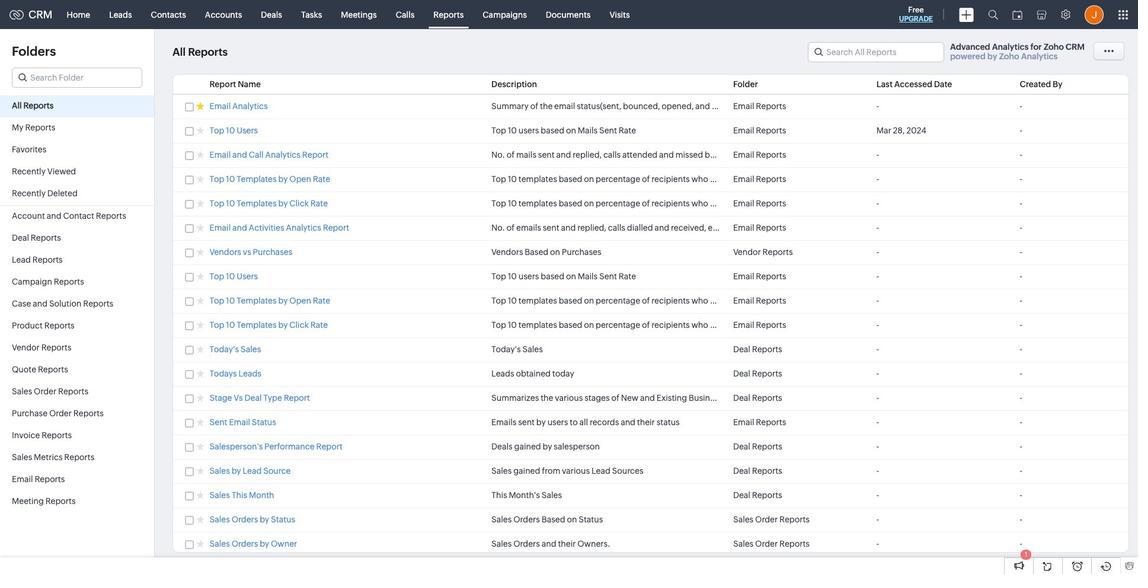 Task type: vqa. For each thing, say whether or not it's contained in the screenshot.
visits in the right top of the page
no



Task type: describe. For each thing, give the bounding box(es) containing it.
calendar image
[[1013, 10, 1023, 19]]

profile image
[[1085, 5, 1104, 24]]

profile element
[[1078, 0, 1111, 29]]



Task type: locate. For each thing, give the bounding box(es) containing it.
create menu image
[[959, 7, 974, 22]]

logo image
[[9, 10, 24, 19]]

search element
[[981, 0, 1006, 29]]

Search All Reports text field
[[809, 43, 944, 62]]

Search Folder text field
[[12, 68, 142, 87]]

create menu element
[[952, 0, 981, 29]]

search image
[[989, 9, 999, 20]]



